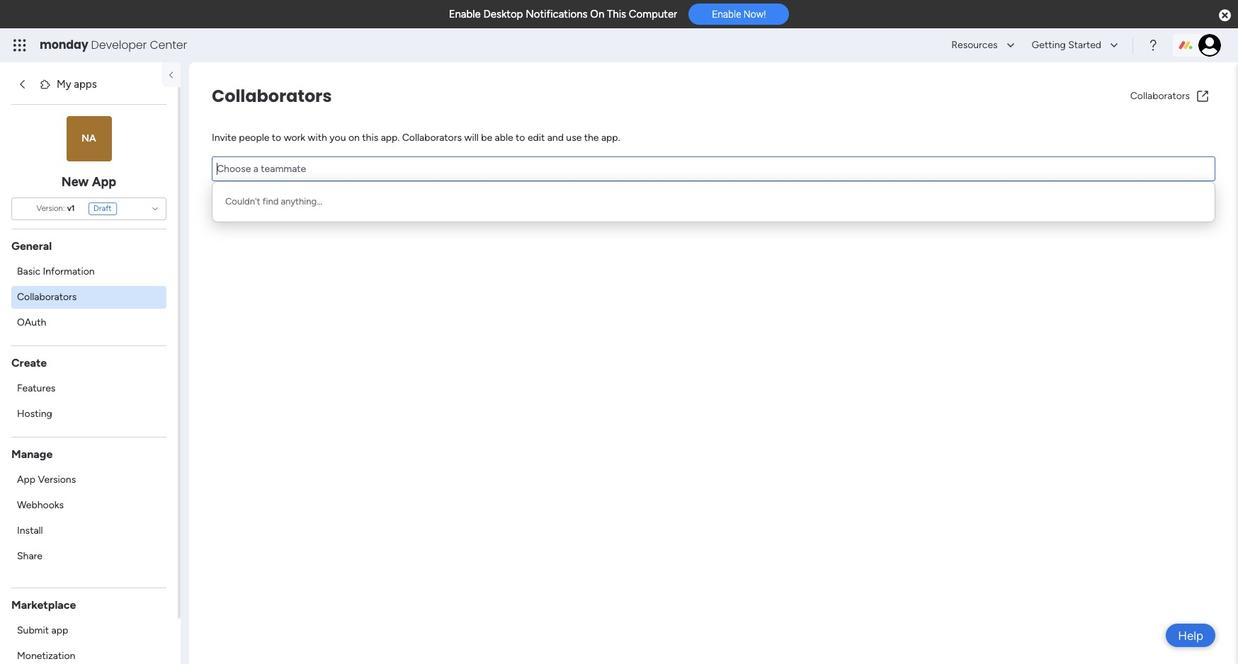 Task type: vqa. For each thing, say whether or not it's contained in the screenshot.
My
yes



Task type: describe. For each thing, give the bounding box(es) containing it.
collaborators down basic information
[[17, 291, 77, 303]]

new app
[[62, 174, 116, 190]]

the
[[585, 132, 599, 144]]

submit
[[17, 625, 49, 637]]

edit
[[528, 132, 545, 144]]

kendall parks
[[239, 203, 302, 216]]

1 to from the left
[[272, 132, 282, 144]]

enable for enable desktop notifications on this computer
[[449, 8, 481, 21]]

developer
[[91, 37, 147, 53]]

monday
[[40, 37, 88, 53]]

anything...
[[281, 196, 323, 207]]

monday developer center
[[40, 37, 187, 53]]

marketplace
[[11, 599, 76, 612]]

started
[[1069, 39, 1102, 51]]

:
[[63, 204, 65, 213]]

submit app
[[17, 625, 68, 637]]

information
[[43, 265, 95, 277]]

app versions link
[[11, 469, 167, 492]]

center
[[150, 37, 187, 53]]

this
[[607, 8, 627, 21]]

install
[[17, 525, 43, 537]]

getting
[[1032, 39, 1067, 51]]

v1
[[67, 204, 75, 213]]

apps
[[74, 78, 97, 91]]

use
[[567, 132, 582, 144]]

invite people to work with you on this app. collaborators will be able to edit and use the app.
[[212, 132, 621, 144]]

monetization link
[[11, 645, 167, 665]]

webhooks
[[17, 499, 64, 511]]

2 to from the left
[[516, 132, 526, 144]]

app
[[51, 625, 68, 637]]

oauth
[[17, 316, 46, 329]]

getting started
[[1032, 39, 1102, 51]]

and
[[548, 132, 564, 144]]

resources
[[952, 39, 998, 51]]

collaborators button
[[1125, 85, 1216, 108]]

dapulse close image
[[1220, 9, 1232, 23]]

work
[[284, 132, 306, 144]]

basic
[[17, 265, 40, 277]]

na
[[82, 133, 96, 145]]

0 vertical spatial app
[[92, 174, 116, 190]]

new
[[62, 174, 89, 190]]

on
[[591, 8, 605, 21]]

basic information link
[[11, 260, 167, 283]]

general
[[11, 239, 52, 253]]

invite
[[212, 132, 237, 144]]

now!
[[744, 9, 766, 20]]

my
[[57, 78, 71, 91]]



Task type: locate. For each thing, give the bounding box(es) containing it.
couldn't
[[225, 196, 260, 207]]

getting started button
[[1024, 34, 1125, 57]]

collaborators
[[212, 84, 332, 108], [1131, 90, 1191, 102], [402, 132, 462, 144], [17, 291, 77, 303]]

versions
[[38, 474, 76, 486]]

None text field
[[212, 157, 1216, 181]]

features link
[[11, 377, 167, 400]]

submit app link
[[11, 620, 167, 643]]

enable inside button
[[712, 9, 742, 20]]

app. right the
[[602, 132, 621, 144]]

1 vertical spatial app
[[17, 474, 35, 486]]

enable desktop notifications on this computer
[[449, 8, 678, 21]]

share link
[[11, 545, 167, 568]]

app down manage
[[17, 474, 35, 486]]

hosting
[[17, 408, 52, 420]]

install link
[[11, 520, 167, 543]]

help button
[[1167, 624, 1216, 648]]

find
[[263, 196, 279, 207]]

0 horizontal spatial to
[[272, 132, 282, 144]]

collaborators up people at the left
[[212, 84, 332, 108]]

help image
[[1147, 38, 1161, 52]]

0 horizontal spatial app.
[[381, 132, 400, 144]]

manage
[[11, 448, 53, 461]]

basic information
[[17, 265, 95, 277]]

Choose a teammate text field
[[212, 157, 1216, 181]]

app.
[[381, 132, 400, 144], [602, 132, 621, 144]]

version :
[[37, 204, 65, 213]]

my apps
[[57, 78, 97, 91]]

1 horizontal spatial app.
[[602, 132, 621, 144]]

oauth link
[[11, 312, 167, 334]]

computer
[[629, 8, 678, 21]]

app. right this
[[381, 132, 400, 144]]

with
[[308, 132, 327, 144]]

monetization
[[17, 650, 75, 662]]

collaborators left will
[[402, 132, 462, 144]]

create
[[11, 356, 47, 370]]

version
[[37, 204, 63, 213]]

this
[[362, 132, 379, 144]]

hosting link
[[11, 403, 167, 426]]

be
[[481, 132, 493, 144]]

1 app. from the left
[[381, 132, 400, 144]]

enable now! button
[[689, 4, 790, 25]]

1 horizontal spatial enable
[[712, 9, 742, 20]]

kendall parks image
[[1199, 34, 1222, 57]]

enable now!
[[712, 9, 766, 20]]

parks
[[276, 203, 302, 216]]

you
[[330, 132, 346, 144]]

app
[[92, 174, 116, 190], [17, 474, 35, 486]]

couldn't find anything...
[[225, 196, 323, 207]]

app versions
[[17, 474, 76, 486]]

kendall
[[239, 203, 274, 216]]

enable left now!
[[712, 9, 742, 20]]

collaborators inside button
[[1131, 90, 1191, 102]]

select product image
[[13, 38, 27, 52]]

to
[[272, 132, 282, 144], [516, 132, 526, 144]]

share
[[17, 550, 42, 562]]

on
[[349, 132, 360, 144]]

webhooks link
[[11, 494, 167, 517]]

resources button
[[944, 34, 1021, 57]]

able
[[495, 132, 514, 144]]

collaborators down help icon
[[1131, 90, 1191, 102]]

desktop
[[484, 8, 523, 21]]

draft
[[94, 204, 112, 213]]

2 app. from the left
[[602, 132, 621, 144]]

enable left desktop in the top left of the page
[[449, 8, 481, 21]]

to left the edit
[[516, 132, 526, 144]]

kendall parks link
[[239, 203, 302, 216]]

people
[[239, 132, 270, 144]]

to left work
[[272, 132, 282, 144]]

0 horizontal spatial app
[[17, 474, 35, 486]]

help
[[1179, 629, 1204, 643]]

features
[[17, 382, 56, 394]]

enable
[[449, 8, 481, 21], [712, 9, 742, 20]]

0 horizontal spatial enable
[[449, 8, 481, 21]]

notifications
[[526, 8, 588, 21]]

enable for enable now!
[[712, 9, 742, 20]]

will
[[465, 132, 479, 144]]

1 horizontal spatial app
[[92, 174, 116, 190]]

1 horizontal spatial to
[[516, 132, 526, 144]]

collaborators link
[[11, 286, 167, 309]]

app up draft in the top of the page
[[92, 174, 116, 190]]



